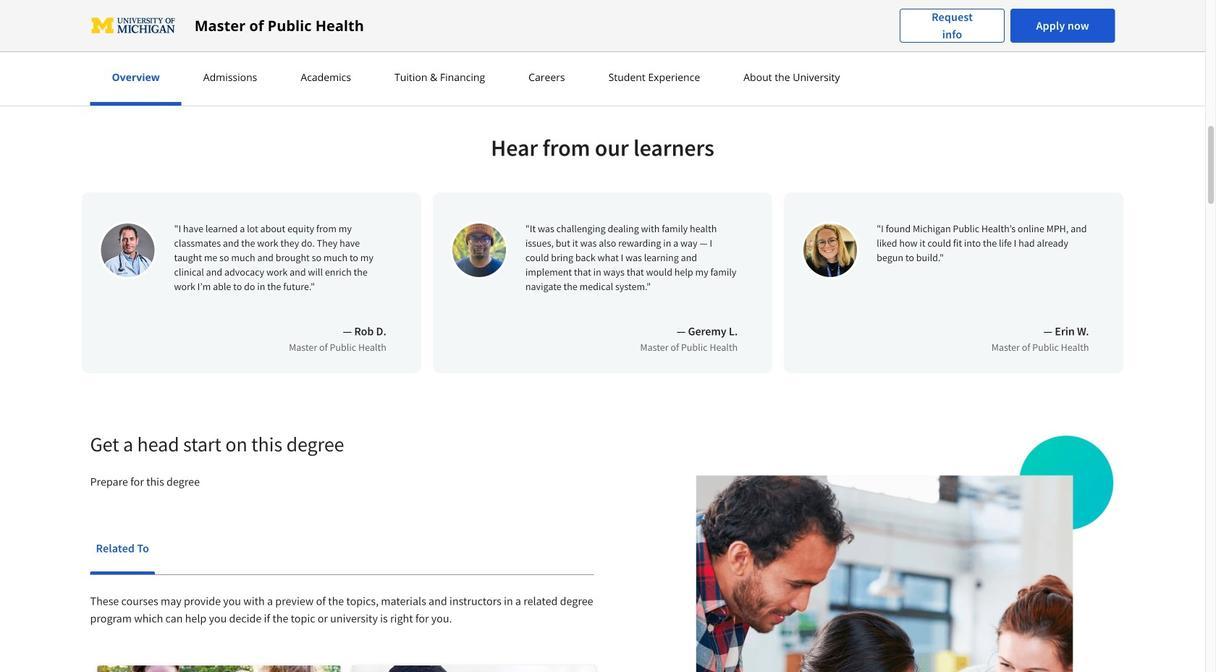 Task type: locate. For each thing, give the bounding box(es) containing it.
rob davidson header image
[[99, 222, 157, 280]]

university of michigan image
[[90, 14, 177, 37]]

mphgeremy lowe image
[[450, 222, 508, 280]]



Task type: vqa. For each thing, say whether or not it's contained in the screenshot.
MPHerin wilkie IMAGE
yes



Task type: describe. For each thing, give the bounding box(es) containing it.
stackability banner image
[[629, 435, 1116, 673]]

mpherin wilkie image
[[802, 222, 860, 280]]



